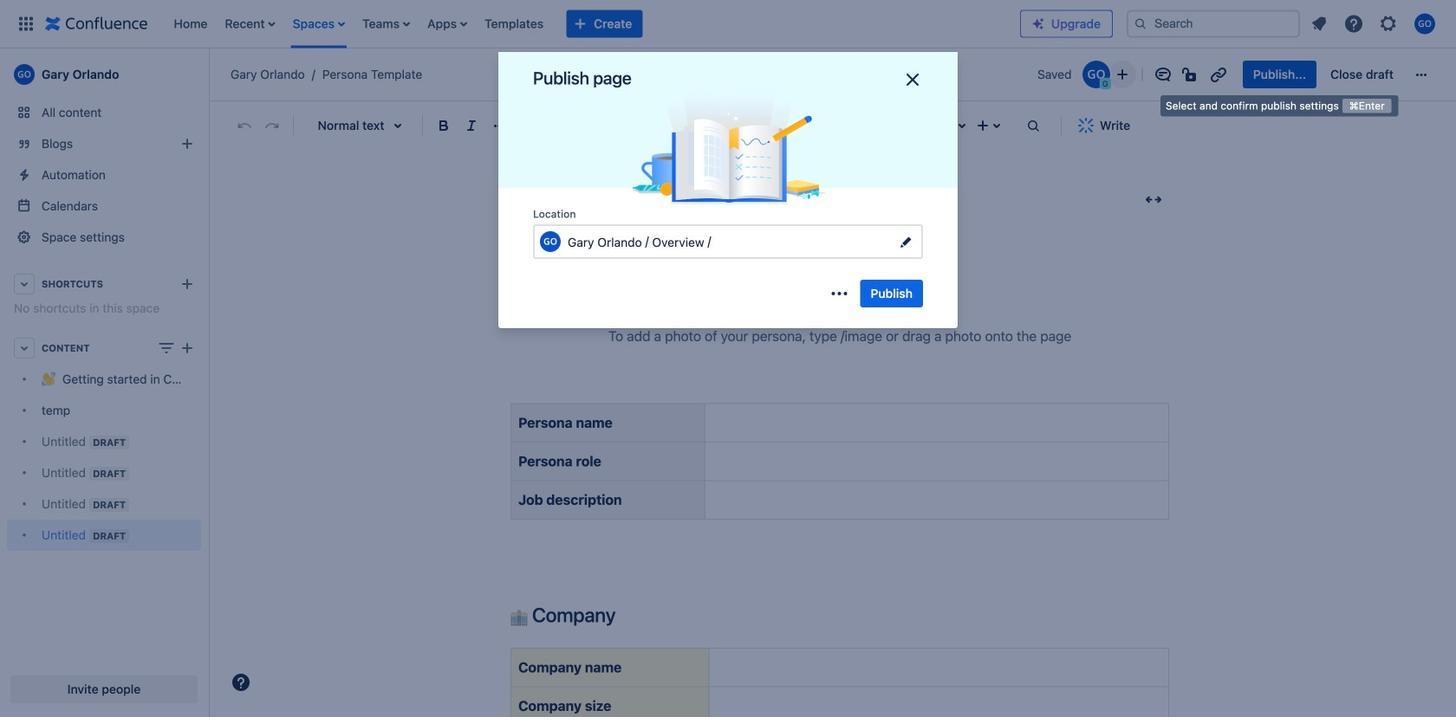 Task type: describe. For each thing, give the bounding box(es) containing it.
0 horizontal spatial list
[[165, 0, 1020, 48]]

edit page location image
[[895, 231, 916, 252]]

:office: image
[[511, 609, 528, 626]]

bold ⌘b image
[[433, 115, 454, 136]]

list formating group
[[641, 112, 752, 140]]

Main content area, start typing to enter text. text field
[[500, 291, 1180, 718]]

1 list item from the left
[[220, 0, 281, 48]]

global element
[[10, 0, 1020, 48]]

close publish modal image
[[902, 69, 923, 90]]

tree inside space element
[[7, 364, 201, 551]]

Search field
[[1127, 10, 1300, 38]]

create a blog image
[[177, 133, 198, 154]]

make page full-width image
[[1143, 189, 1164, 210]]

copy link image
[[1208, 64, 1229, 85]]



Task type: locate. For each thing, give the bounding box(es) containing it.
settings icon image
[[1378, 13, 1399, 34]]

premium image
[[1032, 17, 1045, 31]]

list
[[165, 0, 1020, 48], [1304, 8, 1446, 39]]

1 horizontal spatial list item
[[357, 0, 415, 48]]

2 list item from the left
[[357, 0, 415, 48]]

table size image
[[952, 115, 973, 136]]

space element
[[0, 49, 208, 718]]

0 horizontal spatial list item
[[220, 0, 281, 48]]

tree
[[7, 364, 201, 551]]

group
[[1243, 61, 1404, 88]]

search image
[[1134, 17, 1148, 31]]

link ⌘k image
[[798, 115, 818, 136]]

None search field
[[1127, 10, 1300, 38]]

banner
[[0, 0, 1456, 49]]

text formatting group
[[430, 112, 513, 140]]

list item
[[220, 0, 281, 48], [357, 0, 415, 48]]

action item [] image
[[770, 115, 791, 136]]

confluence image
[[45, 13, 148, 34], [45, 13, 148, 34]]

1 horizontal spatial list
[[1304, 8, 1446, 39]]

Give this page a title text field
[[511, 234, 1169, 263]]

numbered list ⌘⇧7 image
[[672, 115, 693, 136]]

italic ⌘i image
[[461, 115, 482, 136]]



Task type: vqa. For each thing, say whether or not it's contained in the screenshot.
2nd column header
no



